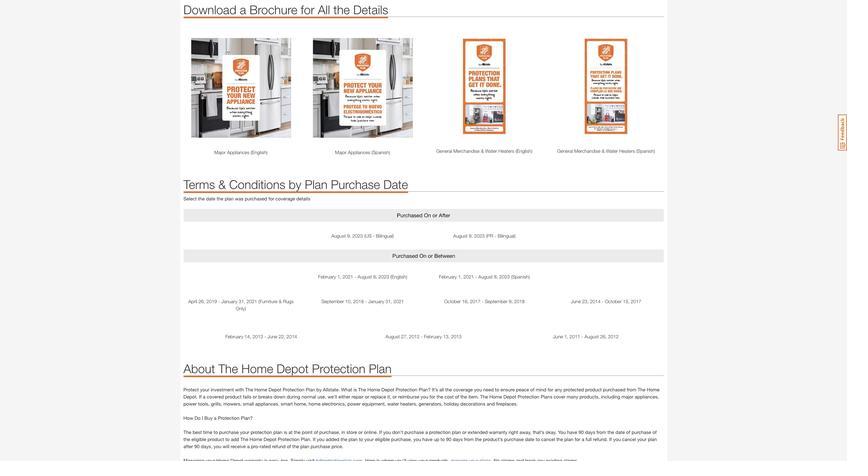 Task type: locate. For each thing, give the bounding box(es) containing it.
0 horizontal spatial 9,
[[347, 233, 351, 239]]

appliances
[[227, 149, 250, 155], [348, 149, 370, 155]]

2017 inside october 16, 2017 - september 9, 2018 link
[[470, 299, 481, 304]]

fails
[[243, 394, 252, 400]]

don't
[[393, 430, 403, 435]]

2 2018 from the left
[[514, 299, 525, 304]]

- for august 27, 2012 - february 13, 2013
[[421, 334, 423, 340]]

for down 'conditions'
[[269, 196, 274, 202]]

(spanish)
[[637, 148, 656, 154], [372, 149, 390, 155], [512, 274, 530, 280]]

22,
[[279, 334, 285, 340]]

rugs
[[283, 299, 294, 304]]

1, for february 1, 2021 - august 8, 2023 (spanish)
[[459, 274, 462, 280]]

in
[[342, 430, 345, 435]]

january inside april 26, 2019 - january 31, 2021 (furniture & rugs only)
[[221, 299, 238, 304]]

0 vertical spatial date
[[206, 196, 216, 202]]

1 water from the left
[[485, 148, 497, 154]]

do
[[195, 416, 201, 421]]

if up tools,
[[199, 394, 202, 400]]

you
[[558, 430, 566, 435]]

2 horizontal spatial (spanish)
[[637, 148, 656, 154]]

 image
[[184, 250, 664, 263]]

1 horizontal spatial cancel
[[623, 437, 636, 443]]

0 horizontal spatial days
[[453, 437, 463, 443]]

1 appliances from the left
[[227, 149, 250, 155]]

appliances for (spanish)
[[348, 149, 370, 155]]

the right the all
[[334, 2, 350, 17]]

1 horizontal spatial 9,
[[469, 233, 473, 239]]

details
[[354, 2, 388, 17]]

1 horizontal spatial from
[[597, 430, 607, 435]]

is left at
[[284, 430, 287, 435]]

2013
[[253, 334, 263, 340], [451, 334, 462, 340]]

1 september from the left
[[322, 299, 344, 304]]

for left the all
[[301, 2, 315, 17]]

by
[[289, 177, 302, 192], [317, 387, 322, 393]]

was
[[235, 196, 244, 202]]

(spanish) inside general merchandise & water heaters (spanish) link
[[637, 148, 656, 154]]

0 horizontal spatial coverage
[[276, 196, 295, 202]]

0 horizontal spatial 2017
[[470, 299, 481, 304]]

if
[[199, 394, 202, 400], [380, 430, 382, 435], [313, 437, 316, 443], [610, 437, 612, 443]]

2 2013 from the left
[[451, 334, 462, 340]]

0 horizontal spatial 26,
[[199, 299, 205, 304]]

october left 15,
[[605, 299, 622, 304]]

1 bilingual) from the left
[[376, 233, 394, 239]]

0 vertical spatial purchased
[[245, 196, 267, 202]]

0 horizontal spatial have
[[423, 437, 433, 443]]

plan
[[305, 177, 328, 192], [369, 362, 392, 376], [306, 387, 315, 393]]

appliances, right major at the right bottom of page
[[635, 394, 659, 400]]

1 horizontal spatial water
[[606, 148, 618, 154]]

1 31, from the left
[[239, 299, 245, 304]]

1 2018 from the left
[[353, 299, 364, 304]]

eligible down online.
[[375, 437, 390, 443]]

august 9, 2023 (us - bilingual)
[[332, 233, 394, 239]]

protection up the rated
[[251, 430, 272, 435]]

heaters
[[499, 148, 515, 154], [620, 148, 636, 154]]

0 horizontal spatial appliances,
[[255, 401, 280, 407]]

time
[[203, 430, 212, 435]]

is inside the best time to purchase your protection plan is at the point of purchase, in store or online. if you don't purchase a protection plan or extended warranty right away, that's okay. you have 90 days from the date of purchase of the eligible product to add the home depot protection plan. if you added the plan to your eligible purchase, you have up to 90 days from the product's purchase date to cancel the plan for a full refund. if you cancel your plan after 90 days, you will receive a pro-rated refund of the plan purchase price.
[[284, 430, 287, 435]]

1 eligible from the left
[[192, 437, 206, 443]]

1 horizontal spatial bilingual)
[[498, 233, 516, 239]]

- right '16,'
[[482, 299, 484, 304]]

26, right the 2011
[[601, 334, 607, 340]]

0 horizontal spatial 31,
[[239, 299, 245, 304]]

the right all
[[446, 387, 452, 393]]

appliances,
[[635, 394, 659, 400], [255, 401, 280, 407]]

heaters,
[[401, 401, 418, 407]]

add
[[231, 437, 239, 443]]

1 heaters from the left
[[499, 148, 515, 154]]

protection down mowers,
[[218, 416, 240, 421]]

2021
[[343, 274, 353, 280], [464, 274, 474, 280], [247, 299, 257, 304], [394, 299, 404, 304]]

1, inside "link"
[[459, 274, 462, 280]]

1 horizontal spatial 2013
[[451, 334, 462, 340]]

2 eligible from the left
[[375, 437, 390, 443]]

- right 10,
[[365, 299, 367, 304]]

purchased inside protect your investment with the home depot protection plan by allstate. what is the home depot protection plan? it's all the coverage you need to ensure peace of mind for any protected product purchased from the home depot. if a covered product fails or breaks down during normal use, we'll either repair or replace it, or reimburse you for the cost of the item. the home depot protection plans cover many products, including major appliances, power tools, grills, mowers, small appliances, smart home, home electronics, power equipment, water heaters, generators, holiday decorations and fireplaces.
[[603, 387, 626, 393]]

plan
[[225, 196, 234, 202], [274, 430, 283, 435], [452, 430, 461, 435], [349, 437, 358, 443], [565, 437, 574, 443], [648, 437, 657, 443], [301, 444, 310, 450]]

1 horizontal spatial october
[[605, 299, 622, 304]]

1 horizontal spatial appliances
[[348, 149, 370, 155]]

eligible
[[192, 437, 206, 443], [375, 437, 390, 443]]

purchased down 'conditions'
[[245, 196, 267, 202]]

tools,
[[198, 401, 210, 407]]

major for major appliances (english)
[[214, 149, 226, 155]]

power down depot.
[[184, 401, 197, 407]]

90
[[579, 430, 584, 435], [446, 437, 452, 443], [194, 444, 200, 450]]

0 vertical spatial by
[[289, 177, 302, 192]]

2 merchandise from the left
[[575, 148, 601, 154]]

1 horizontal spatial date
[[525, 437, 535, 443]]

31, inside april 26, 2019 - january 31, 2021 (furniture & rugs only)
[[239, 299, 245, 304]]

0 horizontal spatial 1,
[[338, 274, 342, 280]]

it's
[[432, 387, 438, 393]]

you up generators,
[[421, 394, 429, 400]]

price.
[[332, 444, 344, 450]]

purchase,
[[320, 430, 340, 435], [391, 437, 412, 443]]

1 horizontal spatial january
[[368, 299, 384, 304]]

you left don't
[[383, 430, 391, 435]]

cancel down okay.
[[542, 437, 556, 443]]

1 horizontal spatial eligible
[[375, 437, 390, 443]]

okay.
[[546, 430, 557, 435]]

june left 22,
[[268, 334, 278, 340]]

2 september from the left
[[485, 299, 508, 304]]

protection up up
[[429, 430, 451, 435]]

is up repair
[[354, 387, 357, 393]]

0 horizontal spatial 90
[[194, 444, 200, 450]]

1 horizontal spatial 1,
[[459, 274, 462, 280]]

- for february 1, 2021 - august 8, 2023 (spanish)
[[476, 274, 477, 280]]

to inside protect your investment with the home depot protection plan by allstate. what is the home depot protection plan? it's all the coverage you need to ensure peace of mind for any protected product purchased from the home depot. if a covered product fails or breaks down during normal use, we'll either repair or replace it, or reimburse you for the cost of the item. the home depot protection plans cover many products, including major appliances, power tools, grills, mowers, small appliances, smart home, home electronics, power equipment, water heaters, generators, holiday decorations and fireplaces.
[[495, 387, 500, 393]]

for inside the best time to purchase your protection plan is at the point of purchase, in store or online. if you don't purchase a protection plan or extended warranty right away, that's okay. you have 90 days from the date of purchase of the eligible product to add the home depot protection plan. if you added the plan to your eligible purchase, you have up to 90 days from the product's purchase date to cancel the plan for a full refund. if you cancel your plan after 90 days, you will receive a pro-rated refund of the plan purchase price.
[[575, 437, 581, 443]]

0 horizontal spatial (english)
[[251, 149, 268, 155]]

the best time to purchase your protection plan is at the point of purchase, in store or online. if you don't purchase a protection plan or extended warranty right away, that's okay. you have 90 days from the date of purchase of the eligible product to add the home depot protection plan. if you added the plan to your eligible purchase, you have up to 90 days from the product's purchase date to cancel the plan for a full refund. if you cancel your plan after 90 days, you will receive a pro-rated refund of the plan purchase price.
[[184, 430, 657, 450]]

or right repair
[[365, 394, 370, 400]]

2011
[[570, 334, 581, 340]]

0 horizontal spatial appliances
[[227, 149, 250, 155]]

june 23, 2014 - october 15, 2017
[[571, 299, 642, 304]]

& inside april 26, 2019 - january 31, 2021 (furniture & rugs only)
[[279, 299, 282, 304]]

23,
[[583, 299, 589, 304]]

august up october 16, 2017 - september 9, 2018 link
[[479, 274, 493, 280]]

reimburse
[[398, 394, 420, 400]]

0 horizontal spatial january
[[221, 299, 238, 304]]

added
[[326, 437, 340, 443]]

plan up details
[[305, 177, 328, 192]]

2 horizontal spatial (english)
[[516, 148, 533, 154]]

days up full
[[586, 430, 596, 435]]

2 general from the left
[[558, 148, 573, 154]]

2013 right the 14,
[[253, 334, 263, 340]]

1 2017 from the left
[[470, 299, 481, 304]]

14,
[[245, 334, 251, 340]]

- right the 2011
[[582, 334, 584, 340]]

have left up
[[423, 437, 433, 443]]

coverage up item.
[[454, 387, 473, 393]]

product down time
[[208, 437, 224, 443]]

appliances inside major appliances (english) link
[[227, 149, 250, 155]]

august 9, 2023 (pr - bilingual) link
[[427, 233, 542, 240]]

2 vertical spatial plan
[[306, 387, 315, 393]]

13,
[[443, 334, 450, 340]]

2014
[[590, 299, 601, 304], [287, 334, 297, 340]]

plan.
[[301, 437, 312, 443]]

cancel right refund. at the bottom right of page
[[623, 437, 636, 443]]

0 vertical spatial have
[[568, 430, 578, 435]]

2 2017 from the left
[[631, 299, 642, 304]]

0 horizontal spatial major
[[214, 149, 226, 155]]

a down generators,
[[426, 430, 428, 435]]

1 vertical spatial from
[[597, 430, 607, 435]]

equipment,
[[362, 401, 386, 407]]

- for october 16, 2017 - september 9, 2018
[[482, 299, 484, 304]]

depot inside the best time to purchase your protection plan is at the point of purchase, in store or online. if you don't purchase a protection plan or extended warranty right away, that's okay. you have 90 days from the date of purchase of the eligible product to add the home depot protection plan. if you added the plan to your eligible purchase, you have up to 90 days from the product's purchase date to cancel the plan for a full refund. if you cancel your plan after 90 days, you will receive a pro-rated refund of the plan purchase price.
[[264, 437, 277, 443]]

2 horizontal spatial june
[[571, 299, 581, 304]]

june 1, 2011 - august 26, 2012
[[553, 334, 619, 340]]

8,
[[373, 274, 377, 280], [494, 274, 498, 280]]

2 october from the left
[[605, 299, 622, 304]]

1 merchandise from the left
[[454, 148, 480, 154]]

general inside general merchandise & water heaters (english) link
[[437, 148, 453, 154]]

26, inside april 26, 2019 - january 31, 2021 (furniture & rugs only)
[[199, 299, 205, 304]]

0 vertical spatial from
[[627, 387, 637, 393]]

1 october from the left
[[444, 299, 461, 304]]

plans
[[541, 394, 553, 400]]

1 8, from the left
[[373, 274, 377, 280]]

10,
[[346, 299, 352, 304]]

0 horizontal spatial cancel
[[542, 437, 556, 443]]

depot
[[277, 362, 309, 376], [269, 387, 282, 393], [382, 387, 395, 393], [504, 394, 517, 400], [264, 437, 277, 443]]

2 8, from the left
[[494, 274, 498, 280]]

september
[[322, 299, 344, 304], [485, 299, 508, 304]]

from down "extended"
[[464, 437, 474, 443]]

2 horizontal spatial from
[[627, 387, 637, 393]]

1 horizontal spatial 2018
[[514, 299, 525, 304]]

2014 right 23,
[[590, 299, 601, 304]]

2 heaters from the left
[[620, 148, 636, 154]]

0 vertical spatial 90
[[579, 430, 584, 435]]

from inside protect your investment with the home depot protection plan by allstate. what is the home depot protection plan? it's all the coverage you need to ensure peace of mind for any protected product purchased from the home depot. if a covered product fails or breaks down during normal use, we'll either repair or replace it, or reimburse you for the cost of the item. the home depot protection plans cover many products, including major appliances, power tools, grills, mowers, small appliances, smart home, home electronics, power equipment, water heaters, generators, holiday decorations and fireplaces.
[[627, 387, 637, 393]]

home
[[242, 362, 273, 376], [255, 387, 267, 393], [368, 387, 380, 393], [647, 387, 660, 393], [490, 394, 502, 400], [250, 437, 262, 443]]

1 horizontal spatial purchased
[[603, 387, 626, 393]]

2023 up october 16, 2017 - september 9, 2018 link
[[500, 274, 510, 280]]

by up details
[[289, 177, 302, 192]]

a right buy
[[214, 416, 217, 421]]

product up products,
[[586, 387, 602, 393]]

1 horizontal spatial have
[[568, 430, 578, 435]]

that's
[[533, 430, 545, 435]]

1 horizontal spatial coverage
[[454, 387, 473, 393]]

1 major from the left
[[214, 149, 226, 155]]

purchase
[[219, 430, 239, 435], [405, 430, 424, 435], [632, 430, 652, 435], [505, 437, 524, 443], [311, 444, 330, 450]]

0 horizontal spatial september
[[322, 299, 344, 304]]

- for february 1, 2021 - august 8, 2023 (english)
[[355, 274, 356, 280]]

90 right after
[[194, 444, 200, 450]]

8, inside "link"
[[494, 274, 498, 280]]

for left the any
[[548, 387, 554, 393]]

is
[[354, 387, 357, 393], [284, 430, 287, 435]]

0 vertical spatial plan?
[[419, 387, 431, 393]]

water for (english)
[[485, 148, 497, 154]]

have right you
[[568, 430, 578, 435]]

1 vertical spatial purchased
[[603, 387, 626, 393]]

2 bilingual) from the left
[[498, 233, 516, 239]]

2 major from the left
[[335, 149, 347, 155]]

purchase on or after image
[[184, 209, 664, 222]]

appliances, down breaks
[[255, 401, 280, 407]]

general inside general merchandise & water heaters (spanish) link
[[558, 148, 573, 154]]

pro-
[[251, 444, 260, 450]]

1 vertical spatial product
[[225, 394, 242, 400]]

1 horizontal spatial merchandise
[[575, 148, 601, 154]]

june for june 1, 2011 - august 26, 2012
[[553, 334, 563, 340]]

1 vertical spatial days
[[453, 437, 463, 443]]

eligible down best
[[192, 437, 206, 443]]

26, right the april
[[199, 299, 205, 304]]

power down repair
[[348, 401, 361, 407]]

june for june 23, 2014 - october 15, 2017
[[571, 299, 581, 304]]

1 horizontal spatial days
[[586, 430, 596, 435]]

1 vertical spatial coverage
[[454, 387, 473, 393]]

0 horizontal spatial date
[[206, 196, 216, 202]]

1 horizontal spatial 8,
[[494, 274, 498, 280]]

right
[[509, 430, 519, 435]]

download
[[184, 2, 237, 17]]

1 vertical spatial 2014
[[287, 334, 297, 340]]

the down "extended"
[[475, 437, 482, 443]]

0 horizontal spatial purchased
[[245, 196, 267, 202]]

0 horizontal spatial product
[[208, 437, 224, 443]]

2014 inside june 23, 2014 - october 15, 2017 link
[[590, 299, 601, 304]]

1 horizontal spatial 26,
[[601, 334, 607, 340]]

9,
[[347, 233, 351, 239], [469, 233, 473, 239], [509, 299, 513, 304]]

june
[[571, 299, 581, 304], [268, 334, 278, 340], [553, 334, 563, 340]]

1 vertical spatial purchase,
[[391, 437, 412, 443]]

0 vertical spatial appliances,
[[635, 394, 659, 400]]

august left (pr
[[454, 233, 468, 239]]

general
[[437, 148, 453, 154], [558, 148, 573, 154]]

october left '16,'
[[444, 299, 461, 304]]

2 appliances from the left
[[348, 149, 370, 155]]

8, up september 10, 2018 - january 31, 2021 link
[[373, 274, 377, 280]]

2 water from the left
[[606, 148, 618, 154]]

1 vertical spatial have
[[423, 437, 433, 443]]

plan inside protect your investment with the home depot protection plan by allstate. what is the home depot protection plan? it's all the coverage you need to ensure peace of mind for any protected product purchased from the home depot. if a covered product fails or breaks down during normal use, we'll either repair or replace it, or reimburse you for the cost of the item. the home depot protection plans cover many products, including major appliances, power tools, grills, mowers, small appliances, smart home, home electronics, power equipment, water heaters, generators, holiday decorations and fireplaces.
[[306, 387, 315, 393]]

0 horizontal spatial october
[[444, 299, 461, 304]]

- right 23,
[[602, 299, 604, 304]]

the down in
[[341, 437, 348, 443]]

from up major at the right bottom of page
[[627, 387, 637, 393]]

1 january from the left
[[221, 299, 238, 304]]

september down february 1, 2021 - august 8, 2023 (spanish) "link"
[[485, 299, 508, 304]]

purchase, up added
[[320, 430, 340, 435]]

2 vertical spatial product
[[208, 437, 224, 443]]

coverage inside protect your investment with the home depot protection plan by allstate. what is the home depot protection plan? it's all the coverage you need to ensure peace of mind for any protected product purchased from the home depot. if a covered product fails or breaks down during normal use, we'll either repair or replace it, or reimburse you for the cost of the item. the home depot protection plans cover many products, including major appliances, power tools, grills, mowers, small appliances, smart home, home electronics, power equipment, water heaters, generators, holiday decorations and fireplaces.
[[454, 387, 473, 393]]

2 vertical spatial 90
[[194, 444, 200, 450]]

plan up normal
[[306, 387, 315, 393]]

2021 inside april 26, 2019 - january 31, 2021 (furniture & rugs only)
[[247, 299, 257, 304]]

small
[[243, 401, 254, 407]]

august 9, 2023 (us - bilingual) link
[[305, 233, 420, 240]]

9, inside august 9, 2023 (us - bilingual) link
[[347, 233, 351, 239]]

9, inside august 9, 2023 (pr - bilingual) link
[[469, 233, 473, 239]]

february 1, 2021 - august 8, 2023 (spanish)
[[439, 274, 530, 280]]

product up mowers,
[[225, 394, 242, 400]]

february inside "link"
[[439, 274, 457, 280]]

february 1, 2021 - august 8, 2023 (english) link
[[305, 273, 420, 281]]

receive
[[231, 444, 246, 450]]

0 vertical spatial 26,
[[199, 299, 205, 304]]

9, for (pr
[[469, 233, 473, 239]]

- inside april 26, 2019 - january 31, 2021 (furniture & rugs only)
[[218, 299, 220, 304]]

heaters for (english)
[[499, 148, 515, 154]]

protection up allstate.
[[312, 362, 366, 376]]

from up refund. at the bottom right of page
[[597, 430, 607, 435]]

- right (us
[[373, 233, 375, 239]]

appliances inside major appliances (spanish) link
[[348, 149, 370, 155]]

depot up the rated
[[264, 437, 277, 443]]

0 horizontal spatial 2013
[[253, 334, 263, 340]]

2 horizontal spatial date
[[616, 430, 625, 435]]

general merchandise & water heaters (english) image
[[427, 30, 542, 144]]

august 27, 2012 - february 13, 2013 link
[[346, 333, 502, 340]]

0 horizontal spatial from
[[464, 437, 474, 443]]

0 horizontal spatial merchandise
[[454, 148, 480, 154]]

january right 10,
[[368, 299, 384, 304]]

1 general from the left
[[437, 148, 453, 154]]

- for february 14, 2013 - june 22, 2014
[[265, 334, 266, 340]]

90 right up
[[446, 437, 452, 443]]

0 horizontal spatial water
[[485, 148, 497, 154]]

- right 2019 at the bottom of page
[[218, 299, 220, 304]]

including
[[602, 394, 621, 400]]

1 vertical spatial 90
[[446, 437, 452, 443]]

purchased up including
[[603, 387, 626, 393]]

june left the 2011
[[553, 334, 563, 340]]

2 power from the left
[[348, 401, 361, 407]]

water
[[485, 148, 497, 154], [606, 148, 618, 154]]

0 horizontal spatial power
[[184, 401, 197, 407]]

1 horizontal spatial june
[[553, 334, 563, 340]]

1 horizontal spatial protection
[[429, 430, 451, 435]]

protection inside the best time to purchase your protection plan is at the point of purchase, in store or online. if you don't purchase a protection plan or extended warranty right away, that's okay. you have 90 days from the date of purchase of the eligible product to add the home depot protection plan. if you added the plan to your eligible purchase, you have up to 90 days from the product's purchase date to cancel the plan for a full refund. if you cancel your plan after 90 days, you will receive a pro-rated refund of the plan purchase price.
[[278, 437, 300, 443]]

1 horizontal spatial september
[[485, 299, 508, 304]]

1 horizontal spatial major
[[335, 149, 347, 155]]

0 horizontal spatial 8,
[[373, 274, 377, 280]]

0 horizontal spatial eligible
[[192, 437, 206, 443]]

use,
[[318, 394, 327, 400]]

or right it,
[[393, 394, 397, 400]]

january up only)
[[221, 299, 238, 304]]

0 horizontal spatial protection
[[251, 430, 272, 435]]

major
[[622, 394, 634, 400]]

august left '27,'
[[386, 334, 400, 340]]

- inside "link"
[[476, 274, 477, 280]]

0 horizontal spatial bilingual)
[[376, 233, 394, 239]]

2 january from the left
[[368, 299, 384, 304]]

plan up replace
[[369, 362, 392, 376]]

2 31, from the left
[[386, 299, 392, 304]]

october
[[444, 299, 461, 304], [605, 299, 622, 304]]

1 horizontal spatial plan?
[[419, 387, 431, 393]]

1 vertical spatial plan?
[[241, 416, 253, 421]]

1 horizontal spatial 31,
[[386, 299, 392, 304]]

terms & conditions by plan purchase date
[[184, 177, 408, 192]]

1 horizontal spatial by
[[317, 387, 322, 393]]

2 horizontal spatial 1,
[[565, 334, 569, 340]]

coverage
[[276, 196, 295, 202], [454, 387, 473, 393]]

home inside the best time to purchase your protection plan is at the point of purchase, in store or online. if you don't purchase a protection plan or extended warranty right away, that's okay. you have 90 days from the date of purchase of the eligible product to add the home depot protection plan. if you added the plan to your eligible purchase, you have up to 90 days from the product's purchase date to cancel the plan for a full refund. if you cancel your plan after 90 days, you will receive a pro-rated refund of the plan purchase price.
[[250, 437, 262, 443]]

protection down at
[[278, 437, 300, 443]]

september 10, 2018 - january 31, 2021
[[322, 299, 404, 304]]

mind
[[536, 387, 547, 393]]

purchase, down don't
[[391, 437, 412, 443]]

merchandise for general merchandise & water heaters (english)
[[454, 148, 480, 154]]

plan? inside protect your investment with the home depot protection plan by allstate. what is the home depot protection plan? it's all the coverage you need to ensure peace of mind for any protected product purchased from the home depot. if a covered product fails or breaks down during normal use, we'll either repair or replace it, or reimburse you for the cost of the item. the home depot protection plans cover many products, including major appliances, power tools, grills, mowers, small appliances, smart home, home electronics, power equipment, water heaters, generators, holiday decorations and fireplaces.
[[419, 387, 431, 393]]

of
[[531, 387, 535, 393], [455, 394, 459, 400], [314, 430, 318, 435], [627, 430, 631, 435], [653, 430, 657, 435], [287, 444, 291, 450]]

need
[[484, 387, 494, 393]]

depot up the 'during'
[[277, 362, 309, 376]]

(spanish) inside major appliances (spanish) link
[[372, 149, 390, 155]]

0 horizontal spatial is
[[284, 430, 287, 435]]

a inside protect your investment with the home depot protection plan by allstate. what is the home depot protection plan? it's all the coverage you need to ensure peace of mind for any protected product purchased from the home depot. if a covered product fails or breaks down during normal use, we'll either repair or replace it, or reimburse you for the cost of the item. the home depot protection plans cover many products, including major appliances, power tools, grills, mowers, small appliances, smart home, home electronics, power equipment, water heaters, generators, holiday decorations and fireplaces.
[[203, 394, 206, 400]]

merchandise
[[454, 148, 480, 154], [575, 148, 601, 154]]

0 vertical spatial is
[[354, 387, 357, 393]]

bilingual) for august 9, 2023 (us - bilingual)
[[376, 233, 394, 239]]

1 horizontal spatial 2012
[[609, 334, 619, 340]]

bilingual) right (us
[[376, 233, 394, 239]]

0 horizontal spatial 2012
[[409, 334, 420, 340]]

0 horizontal spatial june
[[268, 334, 278, 340]]

0 horizontal spatial plan?
[[241, 416, 253, 421]]

item.
[[469, 394, 479, 400]]

1,
[[338, 274, 342, 280], [459, 274, 462, 280], [565, 334, 569, 340]]

by up use,
[[317, 387, 322, 393]]



Task type: vqa. For each thing, say whether or not it's contained in the screenshot.
top Corps
no



Task type: describe. For each thing, give the bounding box(es) containing it.
june 1, 2011 - august 26, 2012 link
[[508, 333, 664, 340]]

31, for 2019
[[239, 299, 245, 304]]

protection up the 'during'
[[283, 387, 305, 393]]

2014 inside february 14, 2013 - june 22, 2014 link
[[287, 334, 297, 340]]

8, for (english)
[[373, 274, 377, 280]]

to right added
[[359, 437, 363, 443]]

0 horizontal spatial purchase,
[[320, 430, 340, 435]]

or right store
[[359, 430, 363, 435]]

general merchandise & water heaters (spanish)
[[558, 148, 656, 154]]

august 9, 2023 (pr - bilingual)
[[454, 233, 516, 239]]

depot down ensure
[[504, 394, 517, 400]]

appliances for (english)
[[227, 149, 250, 155]]

1 horizontal spatial purchase,
[[391, 437, 412, 443]]

15,
[[623, 299, 630, 304]]

the down you
[[557, 437, 563, 443]]

i
[[202, 416, 203, 421]]

by inside protect your investment with the home depot protection plan by allstate. what is the home depot protection plan? it's all the coverage you need to ensure peace of mind for any protected product purchased from the home depot. if a covered product fails or breaks down during normal use, we'll either repair or replace it, or reimburse you for the cost of the item. the home depot protection plans cover many products, including major appliances, power tools, grills, mowers, small appliances, smart home, home electronics, power equipment, water heaters, generators, holiday decorations and fireplaces.
[[317, 387, 322, 393]]

the left was
[[217, 196, 224, 202]]

1 vertical spatial appliances,
[[255, 401, 280, 407]]

august right the 2011
[[585, 334, 599, 340]]

(english) inside major appliances (english) link
[[251, 149, 268, 155]]

to down the that's at the bottom right
[[536, 437, 540, 443]]

up
[[434, 437, 440, 443]]

general merchandise & water heaters (spanish) link
[[549, 148, 664, 155]]

with
[[235, 387, 244, 393]]

9, for (us
[[347, 233, 351, 239]]

many
[[567, 394, 579, 400]]

(english) inside february 1, 2021 - august 8, 2023 (english) link
[[391, 274, 407, 280]]

conditions
[[229, 177, 286, 192]]

2 vertical spatial from
[[464, 437, 474, 443]]

full
[[586, 437, 592, 443]]

is inside protect your investment with the home depot protection plan by allstate. what is the home depot protection plan? it's all the coverage you need to ensure peace of mind for any protected product purchased from the home depot. if a covered product fails or breaks down during normal use, we'll either repair or replace it, or reimburse you for the cost of the item. the home depot protection plans cover many products, including major appliances, power tools, grills, mowers, small appliances, smart home, home electronics, power equipment, water heaters, generators, holiday decorations and fireplaces.
[[354, 387, 357, 393]]

decorations
[[461, 401, 486, 407]]

breaks
[[258, 394, 273, 400]]

down
[[274, 394, 286, 400]]

a left brochure
[[240, 2, 246, 17]]

at
[[289, 430, 293, 435]]

depot up down
[[269, 387, 282, 393]]

download a brochure for all the details
[[184, 2, 388, 17]]

9, inside october 16, 2017 - september 9, 2018 link
[[509, 299, 513, 304]]

8, for (spanish)
[[494, 274, 498, 280]]

1 vertical spatial 26,
[[601, 334, 607, 340]]

0 vertical spatial product
[[586, 387, 602, 393]]

will
[[223, 444, 230, 450]]

about
[[184, 362, 215, 376]]

the up refund. at the bottom right of page
[[608, 430, 615, 435]]

the right at
[[294, 430, 301, 435]]

heaters for (spanish)
[[620, 148, 636, 154]]

february 14, 2013 - june 22, 2014
[[226, 334, 297, 340]]

the up after
[[184, 437, 190, 443]]

1, for june 1, 2011 - august 26, 2012
[[565, 334, 569, 340]]

all
[[440, 387, 444, 393]]

1 power from the left
[[184, 401, 197, 407]]

2023 inside "link"
[[500, 274, 510, 280]]

2023 left (pr
[[474, 233, 485, 239]]

general for general merchandise & water heaters (spanish)
[[558, 148, 573, 154]]

2017 inside june 23, 2014 - october 15, 2017 link
[[631, 299, 642, 304]]

to right up
[[441, 437, 445, 443]]

(pr
[[486, 233, 494, 239]]

it,
[[388, 394, 392, 400]]

the left item.
[[461, 394, 467, 400]]

holiday
[[444, 401, 459, 407]]

- for september 10, 2018 - january 31, 2021
[[365, 299, 367, 304]]

you left will
[[214, 444, 221, 450]]

only)
[[236, 306, 246, 312]]

repair
[[352, 394, 364, 400]]

31, for 2018
[[386, 299, 392, 304]]

february for february 14, 2013 - june 22, 2014
[[226, 334, 243, 340]]

general merchandise & water heaters (spanish) image
[[549, 30, 664, 144]]

major appliances (spanish) link
[[305, 149, 420, 156]]

extended
[[468, 430, 488, 435]]

ensure
[[501, 387, 515, 393]]

replace
[[371, 394, 386, 400]]

2 cancel from the left
[[623, 437, 636, 443]]

general for general merchandise & water heaters (english)
[[437, 148, 453, 154]]

the down all
[[437, 394, 444, 400]]

1 2012 from the left
[[409, 334, 420, 340]]

0 vertical spatial plan
[[305, 177, 328, 192]]

a left full
[[582, 437, 585, 443]]

smart
[[281, 401, 293, 407]]

merchandise for general merchandise & water heaters (spanish)
[[575, 148, 601, 154]]

water for (spanish)
[[606, 148, 618, 154]]

major appliances (spanish) image
[[305, 30, 420, 145]]

if right refund. at the bottom right of page
[[610, 437, 612, 443]]

mowers,
[[224, 401, 242, 407]]

protection up reimburse on the bottom left of page
[[396, 387, 418, 393]]

or right fails
[[253, 394, 257, 400]]

august up september 10, 2018 - january 31, 2021
[[358, 274, 372, 280]]

major appliances (english)
[[214, 149, 268, 155]]

february for february 1, 2021 - august 8, 2023 (english)
[[318, 274, 336, 280]]

feedback link image
[[839, 114, 848, 151]]

august inside "link"
[[479, 274, 493, 280]]

warranty
[[489, 430, 508, 435]]

1 2013 from the left
[[253, 334, 263, 340]]

how
[[184, 416, 193, 421]]

a left pro-
[[247, 444, 250, 450]]

1 horizontal spatial appliances,
[[635, 394, 659, 400]]

product inside the best time to purchase your protection plan is at the point of purchase, in store or online. if you don't purchase a protection plan or extended warranty right away, that's okay. you have 90 days from the date of purchase of the eligible product to add the home depot protection plan. if you added the plan to your eligible purchase, you have up to 90 days from the product's purchase date to cancel the plan for a full refund. if you cancel your plan after 90 days, you will receive a pro-rated refund of the plan purchase price.
[[208, 437, 224, 443]]

february 1, 2021 - august 8, 2023 (english)
[[318, 274, 407, 280]]

2019
[[207, 299, 217, 304]]

major appliances (english) image
[[184, 30, 299, 145]]

refund
[[272, 444, 286, 450]]

and
[[487, 401, 495, 407]]

peace
[[516, 387, 529, 393]]

protected
[[564, 387, 584, 393]]

1 horizontal spatial 90
[[446, 437, 452, 443]]

products,
[[580, 394, 600, 400]]

april 26, 2019 - january 31, 2021 (furniture & rugs only) link
[[184, 298, 299, 312]]

you left up
[[414, 437, 421, 443]]

terms
[[184, 177, 215, 192]]

bilingual) for august 9, 2023 (pr - bilingual)
[[498, 233, 516, 239]]

2021 inside "link"
[[464, 274, 474, 280]]

major for major appliances (spanish)
[[335, 149, 347, 155]]

point
[[302, 430, 313, 435]]

covered
[[207, 394, 224, 400]]

if inside protect your investment with the home depot protection plan by allstate. what is the home depot protection plan? it's all the coverage you need to ensure peace of mind for any protected product purchased from the home depot. if a covered product fails or breaks down during normal use, we'll either repair or replace it, or reimburse you for the cost of the item. the home depot protection plans cover many products, including major appliances, power tools, grills, mowers, small appliances, smart home, home electronics, power equipment, water heaters, generators, holiday decorations and fireplaces.
[[199, 394, 202, 400]]

- for june 1, 2011 - august 26, 2012
[[582, 334, 584, 340]]

your inside protect your investment with the home depot protection plan by allstate. what is the home depot protection plan? it's all the coverage you need to ensure peace of mind for any protected product purchased from the home depot. if a covered product fails or breaks down during normal use, we'll either repair or replace it, or reimburse you for the cost of the item. the home depot protection plans cover many products, including major appliances, power tools, grills, mowers, small appliances, smart home, home electronics, power equipment, water heaters, generators, holiday decorations and fireplaces.
[[200, 387, 210, 393]]

you up item.
[[474, 387, 482, 393]]

depot.
[[184, 394, 198, 400]]

the right select
[[198, 196, 205, 202]]

if right online.
[[380, 430, 382, 435]]

allstate.
[[323, 387, 340, 393]]

june 23, 2014 - october 15, 2017 link
[[549, 298, 664, 305]]

if right plan.
[[313, 437, 316, 443]]

cost
[[445, 394, 454, 400]]

27,
[[401, 334, 408, 340]]

date
[[384, 177, 408, 192]]

to right time
[[214, 430, 218, 435]]

best
[[193, 430, 202, 435]]

2 protection from the left
[[429, 430, 451, 435]]

1 protection from the left
[[251, 430, 272, 435]]

the down at
[[293, 444, 299, 450]]

april 26, 2019 - january 31, 2021 (furniture & rugs only)
[[188, 299, 294, 312]]

protection down 'peace'
[[518, 394, 540, 400]]

january for 2019
[[221, 299, 238, 304]]

2 2012 from the left
[[609, 334, 619, 340]]

you right refund. at the bottom right of page
[[614, 437, 621, 443]]

- for june 23, 2014 - october 15, 2017
[[602, 299, 604, 304]]

normal
[[302, 394, 316, 400]]

2023 up september 10, 2018 - january 31, 2021 link
[[379, 274, 389, 280]]

generators,
[[419, 401, 443, 407]]

home
[[309, 401, 321, 407]]

fireplaces.
[[496, 401, 518, 407]]

october 16, 2017 - september 9, 2018 link
[[427, 298, 542, 305]]

to up will
[[226, 437, 230, 443]]

1, for february 1, 2021 - august 8, 2023 (english)
[[338, 274, 342, 280]]

september 10, 2018 - january 31, 2021 link
[[305, 298, 420, 305]]

2023 left (us
[[353, 233, 363, 239]]

days,
[[201, 444, 212, 450]]

rated
[[260, 444, 271, 450]]

2 horizontal spatial 90
[[579, 430, 584, 435]]

brochure
[[250, 2, 298, 17]]

you left added
[[317, 437, 325, 443]]

(english) inside general merchandise & water heaters (english) link
[[516, 148, 533, 154]]

0 horizontal spatial by
[[289, 177, 302, 192]]

or left "extended"
[[463, 430, 467, 435]]

1 vertical spatial plan
[[369, 362, 392, 376]]

1 cancel from the left
[[542, 437, 556, 443]]

how do i buy a protection plan?
[[184, 416, 254, 421]]

- right (pr
[[495, 233, 497, 239]]

(spanish) inside february 1, 2021 - august 8, 2023 (spanish) "link"
[[512, 274, 530, 280]]

april
[[188, 299, 197, 304]]

0 vertical spatial days
[[586, 430, 596, 435]]

depot up it,
[[382, 387, 395, 393]]

all
[[318, 2, 330, 17]]

january for 2018
[[368, 299, 384, 304]]

what
[[341, 387, 352, 393]]

february for february 1, 2021 - august 8, 2023 (spanish)
[[439, 274, 457, 280]]

october 16, 2017 - september 9, 2018
[[444, 299, 525, 304]]

major appliances (english) link
[[184, 149, 299, 156]]

august left (us
[[332, 233, 346, 239]]

- for april 26, 2019 - january 31, 2021 (furniture & rugs only)
[[218, 299, 220, 304]]

grills,
[[211, 401, 222, 407]]

for up generators,
[[430, 394, 436, 400]]

1 horizontal spatial product
[[225, 394, 242, 400]]

major appliances (spanish)
[[335, 149, 390, 155]]



